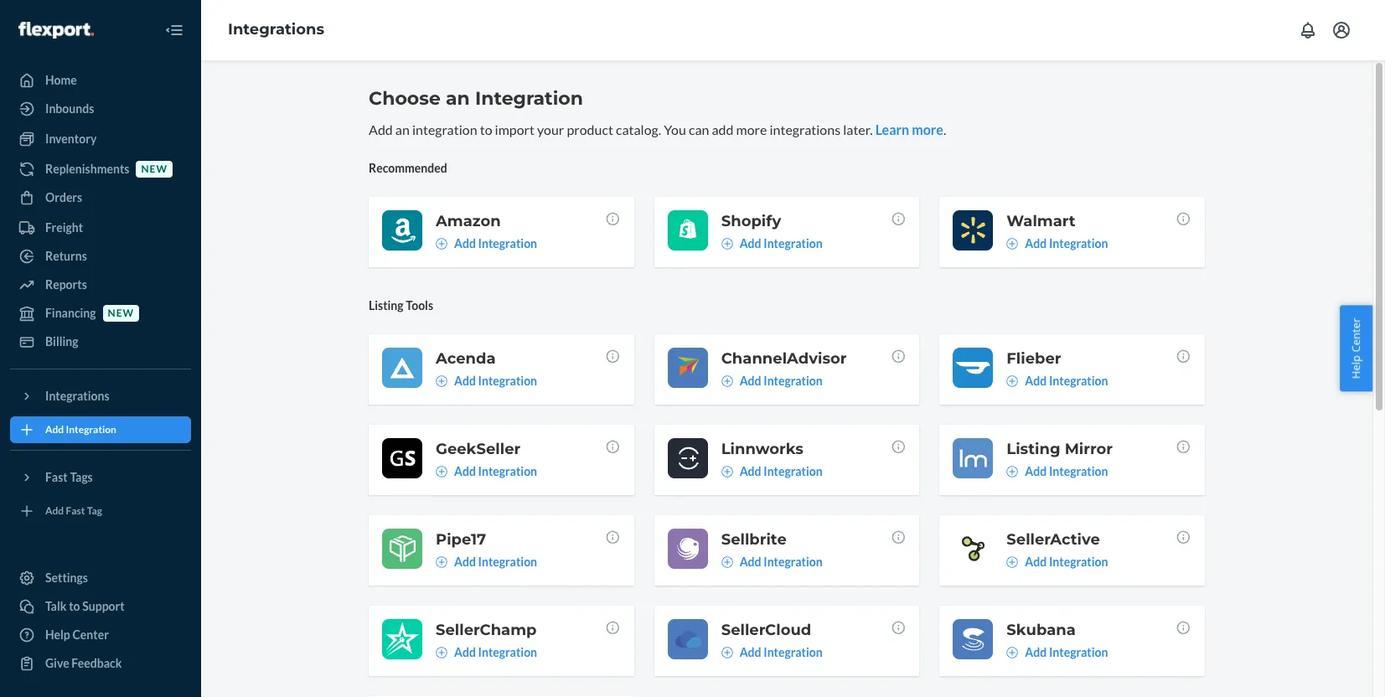 Task type: locate. For each thing, give the bounding box(es) containing it.
0 vertical spatial help center
[[1349, 318, 1364, 379]]

selleractive
[[1007, 531, 1101, 549]]

open account menu image
[[1332, 20, 1352, 40]]

add integration link down the channeladvisor
[[721, 373, 823, 390]]

integration up import
[[475, 87, 583, 110]]

0 horizontal spatial help
[[45, 628, 70, 642]]

integration for selleractive
[[1049, 555, 1109, 569]]

more right learn
[[912, 122, 944, 137]]

help
[[1349, 355, 1364, 379], [45, 628, 70, 642]]

add integration link down geekseller
[[436, 463, 537, 480]]

0 horizontal spatial an
[[396, 122, 410, 137]]

add integration for geekseller
[[454, 464, 537, 479]]

to inside button
[[69, 599, 80, 614]]

integrations link
[[228, 20, 324, 39]]

1 vertical spatial center
[[72, 628, 109, 642]]

add integration down sellbrite
[[740, 555, 823, 569]]

add integration down linnworks at the right
[[740, 464, 823, 479]]

add integration down amazon on the top left
[[454, 236, 537, 251]]

integration for skubana
[[1049, 645, 1109, 660]]

0 vertical spatial integrations
[[228, 20, 324, 39]]

add down walmart
[[1026, 236, 1047, 251]]

add integration down sellerchamp
[[454, 645, 537, 660]]

add integration link for sellbrite
[[721, 554, 823, 571]]

0 horizontal spatial more
[[736, 122, 767, 137]]

add integration link for channeladvisor
[[721, 373, 823, 390]]

add integration for walmart
[[1026, 236, 1109, 251]]

add integration for listing mirror
[[1026, 464, 1109, 479]]

integration down sellerchamp
[[478, 645, 537, 660]]

integration down integrations dropdown button
[[66, 424, 116, 436]]

0 horizontal spatial center
[[72, 628, 109, 642]]

new for financing
[[108, 307, 134, 320]]

freight
[[45, 220, 83, 235]]

integration down flieber
[[1049, 374, 1109, 388]]

to
[[480, 122, 493, 137], [69, 599, 80, 614]]

add
[[369, 122, 393, 137], [454, 236, 476, 251], [740, 236, 762, 251], [1026, 236, 1047, 251], [454, 374, 476, 388], [740, 374, 762, 388], [1026, 374, 1047, 388], [45, 424, 64, 436], [454, 464, 476, 479], [740, 464, 762, 479], [1026, 464, 1047, 479], [45, 505, 64, 518], [454, 555, 476, 569], [740, 555, 762, 569], [1026, 555, 1047, 569], [454, 645, 476, 660], [740, 645, 762, 660], [1026, 645, 1047, 660]]

add down the channeladvisor
[[740, 374, 762, 388]]

1 horizontal spatial center
[[1349, 318, 1364, 353]]

plus circle image down "selleractive"
[[1007, 556, 1019, 568]]

integration for geekseller
[[478, 464, 537, 479]]

add for geekseller
[[454, 464, 476, 479]]

give
[[45, 656, 69, 671]]

0 vertical spatial fast
[[45, 470, 68, 485]]

catalog.
[[616, 122, 662, 137]]

integration for amazon
[[478, 236, 537, 251]]

add integration for shopify
[[740, 236, 823, 251]]

add down geekseller
[[454, 464, 476, 479]]

add down fast tags
[[45, 505, 64, 518]]

integration down the channeladvisor
[[764, 374, 823, 388]]

1 horizontal spatial help center
[[1349, 318, 1364, 379]]

0 horizontal spatial listing
[[369, 298, 404, 313]]

add integration down flieber
[[1026, 374, 1109, 388]]

integration for sellercloud
[[764, 645, 823, 660]]

add down "pipe17"
[[454, 555, 476, 569]]

plus circle image down sellbrite
[[721, 556, 733, 568]]

home
[[45, 73, 77, 87]]

1 vertical spatial to
[[69, 599, 80, 614]]

integration down acenda
[[478, 374, 537, 388]]

1 horizontal spatial listing
[[1007, 440, 1061, 458]]

fast tags button
[[10, 464, 191, 491]]

plus circle image down shopify
[[721, 238, 733, 250]]

settings link
[[10, 565, 191, 592]]

integration
[[475, 87, 583, 110], [478, 236, 537, 251], [764, 236, 823, 251], [1049, 236, 1109, 251], [478, 374, 537, 388], [764, 374, 823, 388], [1049, 374, 1109, 388], [66, 424, 116, 436], [478, 464, 537, 479], [764, 464, 823, 479], [1049, 464, 1109, 479], [478, 555, 537, 569], [764, 555, 823, 569], [1049, 555, 1109, 569], [478, 645, 537, 660], [764, 645, 823, 660], [1049, 645, 1109, 660]]

amazon
[[436, 212, 501, 230]]

listing left tools
[[369, 298, 404, 313]]

new up orders link
[[141, 163, 168, 176]]

integration down amazon on the top left
[[478, 236, 537, 251]]

plus circle image down amazon on the top left
[[436, 238, 448, 250]]

add integration down geekseller
[[454, 464, 537, 479]]

add integration link down acenda
[[436, 373, 537, 390]]

returns
[[45, 249, 87, 263]]

returns link
[[10, 243, 191, 270]]

sellerchamp
[[436, 621, 537, 639]]

add integration down shopify
[[740, 236, 823, 251]]

integration
[[412, 122, 477, 137]]

add down listing mirror
[[1026, 464, 1047, 479]]

center
[[1349, 318, 1364, 353], [72, 628, 109, 642]]

add integration link for sellercloud
[[721, 645, 823, 661]]

listing left mirror
[[1007, 440, 1061, 458]]

settings
[[45, 571, 88, 585]]

add down sellbrite
[[740, 555, 762, 569]]

integration down mirror
[[1049, 464, 1109, 479]]

add for channeladvisor
[[740, 374, 762, 388]]

more
[[736, 122, 767, 137], [912, 122, 944, 137]]

fast left the tag in the bottom left of the page
[[66, 505, 85, 518]]

plus circle image down "pipe17"
[[436, 556, 448, 568]]

plus circle image down the channeladvisor
[[721, 375, 733, 387]]

0 horizontal spatial help center
[[45, 628, 109, 642]]

plus circle image down geekseller
[[436, 466, 448, 478]]

add down 'skubana'
[[1026, 645, 1047, 660]]

plus circle image down flieber
[[1007, 375, 1019, 387]]

help center link
[[10, 622, 191, 649]]

add for selleractive
[[1026, 555, 1047, 569]]

your
[[537, 122, 564, 137]]

1 vertical spatial fast
[[66, 505, 85, 518]]

new
[[141, 163, 168, 176], [108, 307, 134, 320]]

integration down shopify
[[764, 236, 823, 251]]

add integration down integrations dropdown button
[[45, 424, 116, 436]]

add integration for sellercloud
[[740, 645, 823, 660]]

help center button
[[1341, 306, 1373, 392]]

1 horizontal spatial more
[[912, 122, 944, 137]]

1 horizontal spatial help
[[1349, 355, 1364, 379]]

add integration down "sellercloud"
[[740, 645, 823, 660]]

financing
[[45, 306, 96, 320]]

plus circle image for sellbrite
[[721, 556, 733, 568]]

add integration link down sellbrite
[[721, 554, 823, 571]]

plus circle image
[[436, 238, 448, 250], [1007, 238, 1019, 250], [721, 375, 733, 387], [1007, 375, 1019, 387], [436, 466, 448, 478], [721, 466, 733, 478], [436, 556, 448, 568], [721, 556, 733, 568], [1007, 556, 1019, 568]]

0 horizontal spatial to
[[69, 599, 80, 614]]

integrations
[[228, 20, 324, 39], [45, 389, 109, 403]]

choose an integration
[[369, 87, 583, 110]]

fast left tags
[[45, 470, 68, 485]]

0 vertical spatial new
[[141, 163, 168, 176]]

add integration for sellerchamp
[[454, 645, 537, 660]]

help inside button
[[1349, 355, 1364, 379]]

0 vertical spatial listing
[[369, 298, 404, 313]]

0 vertical spatial help
[[1349, 355, 1364, 379]]

listing
[[369, 298, 404, 313], [1007, 440, 1061, 458]]

0 horizontal spatial new
[[108, 307, 134, 320]]

add up fast tags
[[45, 424, 64, 436]]

add integration down "selleractive"
[[1026, 555, 1109, 569]]

integration down "selleractive"
[[1049, 555, 1109, 569]]

add integration down the channeladvisor
[[740, 374, 823, 388]]

add integration link for sellerchamp
[[436, 645, 537, 661]]

an up integration
[[446, 87, 470, 110]]

sellbrite
[[721, 531, 787, 549]]

add integration link down "pipe17"
[[436, 554, 537, 571]]

more right add
[[736, 122, 767, 137]]

add integration link down flieber
[[1007, 373, 1109, 390]]

tools
[[406, 298, 433, 313]]

plus circle image for walmart
[[1007, 238, 1019, 250]]

add integration down acenda
[[454, 374, 537, 388]]

fast inside the fast tags dropdown button
[[45, 470, 68, 485]]

plus circle image for linnworks
[[721, 466, 733, 478]]

an
[[446, 87, 470, 110], [396, 122, 410, 137]]

add down acenda
[[454, 374, 476, 388]]

1 horizontal spatial an
[[446, 87, 470, 110]]

integration for flieber
[[1049, 374, 1109, 388]]

add integration for linnworks
[[740, 464, 823, 479]]

add integration link down listing mirror
[[1007, 463, 1109, 480]]

integration down 'skubana'
[[1049, 645, 1109, 660]]

open notifications image
[[1299, 20, 1319, 40]]

integration down walmart
[[1049, 236, 1109, 251]]

plus circle image for sellercloud
[[721, 647, 733, 659]]

add integration
[[454, 236, 537, 251], [740, 236, 823, 251], [1026, 236, 1109, 251], [454, 374, 537, 388], [740, 374, 823, 388], [1026, 374, 1109, 388], [45, 424, 116, 436], [454, 464, 537, 479], [740, 464, 823, 479], [1026, 464, 1109, 479], [454, 555, 537, 569], [740, 555, 823, 569], [1026, 555, 1109, 569], [454, 645, 537, 660], [740, 645, 823, 660], [1026, 645, 1109, 660]]

add down amazon on the top left
[[454, 236, 476, 251]]

plus circle image for flieber
[[1007, 375, 1019, 387]]

add integration down walmart
[[1026, 236, 1109, 251]]

product
[[567, 122, 614, 137]]

to left import
[[480, 122, 493, 137]]

channeladvisor
[[721, 349, 847, 368]]

fast tags
[[45, 470, 93, 485]]

integrations button
[[10, 383, 191, 410]]

add integration link down amazon on the top left
[[436, 235, 537, 252]]

integration down geekseller
[[478, 464, 537, 479]]

0 vertical spatial to
[[480, 122, 493, 137]]

1 vertical spatial help
[[45, 628, 70, 642]]

1 vertical spatial an
[[396, 122, 410, 137]]

integration for sellerchamp
[[478, 645, 537, 660]]

1 horizontal spatial integrations
[[228, 20, 324, 39]]

plus circle image for selleractive
[[1007, 556, 1019, 568]]

orders
[[45, 190, 82, 205]]

add integration down "pipe17"
[[454, 555, 537, 569]]

add integration link
[[436, 235, 537, 252], [721, 235, 823, 252], [1007, 235, 1109, 252], [436, 373, 537, 390], [721, 373, 823, 390], [1007, 373, 1109, 390], [10, 417, 191, 443], [436, 463, 537, 480], [721, 463, 823, 480], [1007, 463, 1109, 480], [436, 554, 537, 571], [721, 554, 823, 571], [1007, 554, 1109, 571], [436, 645, 537, 661], [721, 645, 823, 661], [1007, 645, 1109, 661]]

add for acenda
[[454, 374, 476, 388]]

add down flieber
[[1026, 374, 1047, 388]]

an down choose
[[396, 122, 410, 137]]

add integration link for shopify
[[721, 235, 823, 252]]

add integration for skubana
[[1026, 645, 1109, 660]]

fast
[[45, 470, 68, 485], [66, 505, 85, 518]]

add integration link down sellerchamp
[[436, 645, 537, 661]]

add integration link down walmart
[[1007, 235, 1109, 252]]

add for sellerchamp
[[454, 645, 476, 660]]

freight link
[[10, 215, 191, 241]]

add integration down 'skubana'
[[1026, 645, 1109, 660]]

plus circle image down 'skubana'
[[1007, 647, 1019, 659]]

add down choose
[[369, 122, 393, 137]]

add integration link down linnworks at the right
[[721, 463, 823, 480]]

0 vertical spatial an
[[446, 87, 470, 110]]

add down "selleractive"
[[1026, 555, 1047, 569]]

add integration link down "selleractive"
[[1007, 554, 1109, 571]]

add integration link down shopify
[[721, 235, 823, 252]]

add integration link for listing mirror
[[1007, 463, 1109, 480]]

add for walmart
[[1026, 236, 1047, 251]]

plus circle image
[[721, 238, 733, 250], [436, 375, 448, 387], [1007, 466, 1019, 478], [436, 647, 448, 659], [721, 647, 733, 659], [1007, 647, 1019, 659]]

add an integration to import your product catalog. you can add more integrations later. learn more .
[[369, 122, 947, 137]]

1 more from the left
[[736, 122, 767, 137]]

help center
[[1349, 318, 1364, 379], [45, 628, 109, 642]]

plus circle image for shopify
[[721, 238, 733, 250]]

add down sellerchamp
[[454, 645, 476, 660]]

plus circle image down linnworks at the right
[[721, 466, 733, 478]]

an for choose
[[446, 87, 470, 110]]

add integration link down "sellercloud"
[[721, 645, 823, 661]]

integration for linnworks
[[764, 464, 823, 479]]

add integration for selleractive
[[1026, 555, 1109, 569]]

plus circle image down listing mirror
[[1007, 466, 1019, 478]]

plus circle image down sellerchamp
[[436, 647, 448, 659]]

1 vertical spatial new
[[108, 307, 134, 320]]

listing tools
[[369, 298, 433, 313]]

add
[[712, 122, 734, 137]]

skubana
[[1007, 621, 1076, 639]]

inbounds
[[45, 101, 94, 116]]

add integration link down 'skubana'
[[1007, 645, 1109, 661]]

add for linnworks
[[740, 464, 762, 479]]

integration down "sellercloud"
[[764, 645, 823, 660]]

add integration down listing mirror
[[1026, 464, 1109, 479]]

integration down linnworks at the right
[[764, 464, 823, 479]]

add for sellercloud
[[740, 645, 762, 660]]

plus circle image down acenda
[[436, 375, 448, 387]]

plus circle image down walmart
[[1007, 238, 1019, 250]]

plus circle image for skubana
[[1007, 647, 1019, 659]]

plus circle image down "sellercloud"
[[721, 647, 733, 659]]

add integration link for geekseller
[[436, 463, 537, 480]]

new down reports link
[[108, 307, 134, 320]]

1 vertical spatial listing
[[1007, 440, 1061, 458]]

listing mirror
[[1007, 440, 1113, 458]]

0 horizontal spatial integrations
[[45, 389, 109, 403]]

add down linnworks at the right
[[740, 464, 762, 479]]

add for listing mirror
[[1026, 464, 1047, 479]]

add down "sellercloud"
[[740, 645, 762, 660]]

integration down "pipe17"
[[478, 555, 537, 569]]

add down shopify
[[740, 236, 762, 251]]

add integration for sellbrite
[[740, 555, 823, 569]]

flieber
[[1007, 349, 1062, 368]]

integration down sellbrite
[[764, 555, 823, 569]]

1 vertical spatial integrations
[[45, 389, 109, 403]]

1 horizontal spatial new
[[141, 163, 168, 176]]

0 vertical spatial center
[[1349, 318, 1364, 353]]

new for replenishments
[[141, 163, 168, 176]]

inventory link
[[10, 126, 191, 153]]

add integration link for skubana
[[1007, 645, 1109, 661]]

to right talk
[[69, 599, 80, 614]]

add for pipe17
[[454, 555, 476, 569]]



Task type: vqa. For each thing, say whether or not it's contained in the screenshot.
or to the middle
no



Task type: describe. For each thing, give the bounding box(es) containing it.
reports
[[45, 277, 87, 292]]

billing
[[45, 334, 78, 349]]

replenishments
[[45, 162, 129, 176]]

integration for shopify
[[764, 236, 823, 251]]

add integration link for acenda
[[436, 373, 537, 390]]

1 horizontal spatial to
[[480, 122, 493, 137]]

integration for listing mirror
[[1049, 464, 1109, 479]]

choose
[[369, 87, 441, 110]]

home link
[[10, 67, 191, 94]]

talk to support button
[[10, 594, 191, 620]]

close navigation image
[[164, 20, 184, 40]]

an for add
[[396, 122, 410, 137]]

add integration link for selleractive
[[1007, 554, 1109, 571]]

flexport logo image
[[18, 22, 94, 38]]

add integration link for amazon
[[436, 235, 537, 252]]

billing link
[[10, 329, 191, 355]]

add integration for flieber
[[1026, 374, 1109, 388]]

learn
[[876, 122, 910, 137]]

tags
[[70, 470, 93, 485]]

integration for sellbrite
[[764, 555, 823, 569]]

mirror
[[1065, 440, 1113, 458]]

listing for listing tools
[[369, 298, 404, 313]]

add fast tag link
[[10, 498, 191, 525]]

integrations inside dropdown button
[[45, 389, 109, 403]]

acenda
[[436, 349, 496, 368]]

orders link
[[10, 184, 191, 211]]

integration for pipe17
[[478, 555, 537, 569]]

help center inside button
[[1349, 318, 1364, 379]]

add integration for channeladvisor
[[740, 374, 823, 388]]

shopify
[[721, 212, 781, 230]]

recommended
[[369, 161, 447, 175]]

plus circle image for amazon
[[436, 238, 448, 250]]

import
[[495, 122, 535, 137]]

add integration link for walmart
[[1007, 235, 1109, 252]]

later.
[[843, 122, 873, 137]]

reports link
[[10, 272, 191, 298]]

geekseller
[[436, 440, 521, 458]]

2 more from the left
[[912, 122, 944, 137]]

add integration link for linnworks
[[721, 463, 823, 480]]

integration for walmart
[[1049, 236, 1109, 251]]

add integration link down integrations dropdown button
[[10, 417, 191, 443]]

center inside button
[[1349, 318, 1364, 353]]

learn more button
[[876, 121, 944, 140]]

plus circle image for acenda
[[436, 375, 448, 387]]

talk to support
[[45, 599, 125, 614]]

give feedback button
[[10, 651, 191, 677]]

plus circle image for pipe17
[[436, 556, 448, 568]]

inbounds link
[[10, 96, 191, 122]]

.
[[944, 122, 947, 137]]

feedback
[[72, 656, 122, 671]]

give feedback
[[45, 656, 122, 671]]

talk
[[45, 599, 67, 614]]

add for skubana
[[1026, 645, 1047, 660]]

inventory
[[45, 132, 97, 146]]

1 vertical spatial help center
[[45, 628, 109, 642]]

plus circle image for sellerchamp
[[436, 647, 448, 659]]

linnworks
[[721, 440, 804, 458]]

listing for listing mirror
[[1007, 440, 1061, 458]]

integrations
[[770, 122, 841, 137]]

support
[[82, 599, 125, 614]]

add integration link for flieber
[[1007, 373, 1109, 390]]

plus circle image for geekseller
[[436, 466, 448, 478]]

pipe17
[[436, 531, 486, 549]]

sellercloud
[[721, 621, 812, 639]]

you
[[664, 122, 686, 137]]

fast inside add fast tag link
[[66, 505, 85, 518]]

add for flieber
[[1026, 374, 1047, 388]]

add fast tag
[[45, 505, 102, 518]]

add integration for pipe17
[[454, 555, 537, 569]]

add for shopify
[[740, 236, 762, 251]]

add integration for amazon
[[454, 236, 537, 251]]

can
[[689, 122, 710, 137]]

integration for acenda
[[478, 374, 537, 388]]

integration for channeladvisor
[[764, 374, 823, 388]]

add for amazon
[[454, 236, 476, 251]]

tag
[[87, 505, 102, 518]]

walmart
[[1007, 212, 1076, 230]]

add integration for acenda
[[454, 374, 537, 388]]

plus circle image for listing mirror
[[1007, 466, 1019, 478]]

add integration link for pipe17
[[436, 554, 537, 571]]

plus circle image for channeladvisor
[[721, 375, 733, 387]]

add for sellbrite
[[740, 555, 762, 569]]



